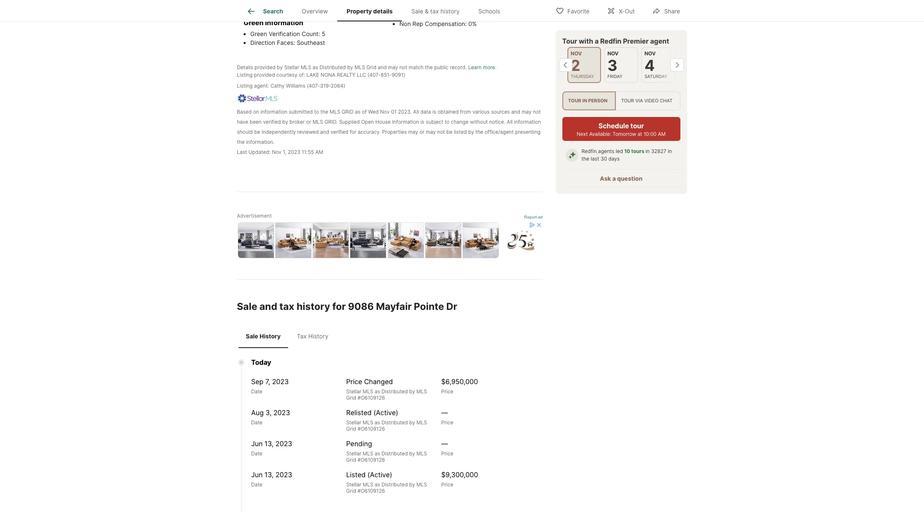 Task type: locate. For each thing, give the bounding box(es) containing it.
4 date from the top
[[251, 482, 262, 488]]

distributed for price changed
[[382, 389, 408, 395]]

nov for 2
[[571, 50, 582, 57]]

history right tax on the left of page
[[308, 333, 328, 340]]

in inside list box
[[583, 98, 587, 104]]

(active) for listed (active)
[[367, 471, 392, 480]]

as up pending stellar mls as distributed by mls grid #o6109126 at left
[[375, 420, 380, 426]]

10:00
[[644, 131, 657, 137]]

2 date from the top
[[251, 420, 262, 426]]

the down 'without'
[[475, 129, 483, 135]]

nov inside nov 2 thursday
[[571, 50, 582, 57]]

distributed up pending stellar mls as distributed by mls grid #o6109126 at left
[[382, 420, 408, 426]]

next
[[577, 131, 588, 137]]

in left person
[[583, 98, 587, 104]]

price for pending
[[441, 451, 453, 457]]

0 horizontal spatial is
[[421, 119, 424, 125]]

sale inside tab
[[411, 8, 423, 15]]

4 #o6109126 from the top
[[358, 488, 385, 495]]

3
[[608, 56, 618, 75]]

0 horizontal spatial be
[[254, 129, 260, 135]]

price inside $9,300,000 price
[[441, 482, 453, 488]]

a right ask
[[613, 175, 616, 182]]

may right properties
[[408, 129, 418, 135]]

1 vertical spatial not
[[533, 109, 541, 115]]

as inside the based on information submitted to the mls grid as of wed nov 01 2023. all data is obtained from various sources and may not have been verified by broker or mls grid. supplied open house information is subject to change without notice. all information should be independently reviewed and verified for accuracy. properties may or may not be listed by the office/agent presenting the information.
[[355, 109, 360, 115]]

0 vertical spatial information
[[393, 8, 431, 17]]

video
[[644, 98, 659, 104]]

0 vertical spatial —
[[441, 409, 448, 417]]

None button
[[568, 47, 601, 83], [605, 47, 638, 83], [642, 47, 675, 83], [568, 47, 601, 83], [605, 47, 638, 83], [642, 47, 675, 83]]

sources
[[491, 109, 510, 115]]

0 horizontal spatial tax
[[279, 301, 294, 313]]

1 jun from the top
[[251, 440, 263, 449]]

5
[[322, 30, 325, 37]]

0 horizontal spatial to
[[314, 109, 319, 115]]

1 horizontal spatial history
[[308, 333, 328, 340]]

(active) down price changed stellar mls as distributed by mls grid #o6109126
[[373, 409, 398, 417]]

notice.
[[489, 119, 505, 125]]

stellar inside listed (active) stellar mls as distributed by mls grid #o6109126
[[346, 482, 361, 488]]

nov inside nov 4 saturday
[[645, 50, 656, 57]]

2023 for pending
[[276, 440, 292, 449]]

2 vertical spatial not
[[437, 129, 445, 135]]

842.94
[[367, 4, 387, 12]]

stellar for price changed
[[346, 389, 361, 395]]

1 vertical spatial information
[[265, 18, 303, 27]]

calculated right by on the left top
[[318, 4, 347, 12]]

0 vertical spatial tax
[[430, 8, 439, 15]]

by inside price changed stellar mls as distributed by mls grid #o6109126
[[409, 389, 415, 395]]

sale for sale and tax history for 9086 mayfair pointe dr
[[237, 301, 257, 313]]

sale & tax history tab
[[402, 1, 469, 21]]

date inside aug 3, 2023 date
[[251, 420, 262, 426]]

jun
[[251, 440, 263, 449], [251, 471, 263, 480]]

jun 13, 2023 date for pending
[[251, 440, 292, 457]]

a right with
[[595, 37, 599, 45]]

2 jun from the top
[[251, 471, 263, 480]]

ask
[[600, 175, 611, 182]]

#o6109126 down changed
[[358, 395, 385, 402]]

0 vertical spatial or
[[306, 119, 311, 125]]

date for pending
[[251, 451, 262, 457]]

nov down tour with a redfin premier agent
[[608, 50, 619, 57]]

1 vertical spatial jun 13, 2023 date
[[251, 471, 292, 488]]

0 horizontal spatial (407-
[[307, 83, 320, 89]]

chat
[[660, 98, 673, 104]]

nov inside the based on information submitted to the mls grid as of wed nov 01 2023. all data is obtained from various sources and may not have been verified by broker or mls grid. supplied open house information is subject to change without notice. all information should be independently reviewed and verified for accuracy. properties may or may not be listed by the office/agent presenting the information.
[[380, 109, 390, 115]]

1 jun 13, 2023 date from the top
[[251, 440, 292, 457]]

stellar inside price changed stellar mls as distributed by mls grid #o6109126
[[346, 389, 361, 395]]

#o6109126 inside relisted (active) stellar mls as distributed by mls grid #o6109126
[[358, 426, 385, 433]]

agent
[[650, 37, 669, 45]]

(active) right listed
[[367, 471, 392, 480]]

4
[[645, 56, 655, 75]]

(active) inside listed (active) stellar mls as distributed by mls grid #o6109126
[[367, 471, 392, 480]]

tour left with
[[562, 37, 577, 45]]

1 vertical spatial all
[[507, 119, 513, 125]]

distributed
[[320, 64, 346, 70], [382, 389, 408, 395], [382, 420, 408, 426], [382, 451, 408, 457], [382, 482, 408, 488]]

0 vertical spatial is
[[432, 109, 436, 115]]

1 calculated from the left
[[250, 4, 280, 12]]

is right data
[[432, 109, 436, 115]]

be
[[254, 129, 260, 135], [446, 129, 452, 135]]

0 vertical spatial all
[[413, 109, 419, 115]]

date for relisted (active)
[[251, 420, 262, 426]]

listing for listing provided courtesy of: lake nona realty llc (407-851-9091)
[[237, 72, 253, 78]]

1 horizontal spatial history
[[441, 8, 460, 15]]

#o6109126 down listed
[[358, 488, 385, 495]]

2 jun 13, 2023 date from the top
[[251, 471, 292, 488]]

distributed up listed (active) stellar mls as distributed by mls grid #o6109126
[[382, 451, 408, 457]]

0 horizontal spatial a
[[595, 37, 599, 45]]

#o6109126 inside listed (active) stellar mls as distributed by mls grid #o6109126
[[358, 488, 385, 495]]

sale history tab
[[239, 326, 288, 347]]

grid inside relisted (active) stellar mls as distributed by mls grid #o6109126
[[346, 426, 356, 433]]

nona
[[321, 72, 335, 78]]

2 13, from the top
[[265, 471, 274, 480]]

history
[[441, 8, 460, 15], [297, 301, 330, 313]]

grid for listed
[[346, 488, 356, 495]]

0 horizontal spatial verified
[[263, 119, 281, 125]]

1 vertical spatial information
[[514, 119, 541, 125]]

history up compensation:
[[441, 8, 460, 15]]

0 vertical spatial provided
[[255, 64, 276, 70]]

distributed inside relisted (active) stellar mls as distributed by mls grid #o6109126
[[382, 420, 408, 426]]

or down data
[[420, 129, 424, 135]]

(active) inside relisted (active) stellar mls as distributed by mls grid #o6109126
[[373, 409, 398, 417]]

distributed for listed (active)
[[382, 482, 408, 488]]

1 vertical spatial or
[[420, 129, 424, 135]]

2023 for listed (active)
[[276, 471, 292, 480]]

2023 inside sep 7, 2023 date
[[272, 378, 289, 386]]

be down "been"
[[254, 129, 260, 135]]

1 tab list from the top
[[237, 0, 516, 21]]

0 horizontal spatial calculated
[[250, 4, 280, 12]]

— price
[[441, 409, 453, 426], [441, 440, 453, 457]]

2023
[[288, 149, 300, 155], [272, 378, 289, 386], [273, 409, 290, 417], [276, 440, 292, 449], [276, 471, 292, 480]]

history for and
[[297, 301, 330, 313]]

1 horizontal spatial (407-
[[367, 72, 381, 78]]

1 vertical spatial jun
[[251, 471, 263, 480]]

listing left agent: at the left of the page
[[237, 83, 253, 89]]

0 vertical spatial (407-
[[367, 72, 381, 78]]

0 vertical spatial a
[[595, 37, 599, 45]]

verified down grid.
[[331, 129, 348, 135]]

been
[[250, 119, 262, 125]]

history for &
[[441, 8, 460, 15]]

0 horizontal spatial history
[[260, 333, 281, 340]]

history for sale history
[[260, 333, 281, 340]]

question
[[617, 175, 643, 182]]

— price for pending
[[441, 440, 453, 457]]

#o6109126 down pending
[[358, 457, 385, 464]]

3 #o6109126 from the top
[[358, 457, 385, 464]]

tour left "via"
[[621, 98, 634, 104]]

history inside tab
[[441, 8, 460, 15]]

1 vertical spatial sale
[[237, 301, 257, 313]]

1 vertical spatial am
[[315, 149, 323, 155]]

0 vertical spatial redfin
[[600, 37, 622, 45]]

grid inside pending stellar mls as distributed by mls grid #o6109126
[[346, 457, 356, 464]]

sale for sale & tax history
[[411, 8, 423, 15]]

property details tab
[[337, 1, 402, 21]]

is down data
[[421, 119, 424, 125]]

not up presenting
[[533, 109, 541, 115]]

mayfair
[[376, 301, 412, 313]]

nov down agent
[[645, 50, 656, 57]]

0 horizontal spatial not
[[399, 64, 407, 70]]

report
[[524, 215, 537, 219]]

2023 inside aug 3, 2023 date
[[273, 409, 290, 417]]

based
[[237, 109, 252, 115]]

0 horizontal spatial or
[[306, 119, 311, 125]]

nov left 01
[[380, 109, 390, 115]]

price down $6,950,000
[[441, 389, 453, 395]]

relisted
[[346, 409, 372, 417]]

— price down $6,950,000 price
[[441, 409, 453, 426]]

date inside sep 7, 2023 date
[[251, 389, 262, 395]]

grid inside listed (active) stellar mls as distributed by mls grid #o6109126
[[346, 488, 356, 495]]

listing for listing agent: cathy williams (407-319-2064)
[[237, 83, 253, 89]]

tax for and
[[279, 301, 294, 313]]

1 vertical spatial redfin
[[582, 148, 597, 155]]

ask a question
[[600, 175, 643, 182]]

may up 9091)
[[388, 64, 398, 70]]

jun 13, 2023 date for listed
[[251, 471, 292, 488]]

green down search link at the left
[[244, 18, 263, 27]]

1 vertical spatial for
[[332, 301, 346, 313]]

property
[[347, 8, 372, 15]]

all left data
[[413, 109, 419, 115]]

the inside the 'in the last 30 days'
[[582, 156, 590, 162]]

listing down details
[[237, 72, 253, 78]]

premier
[[623, 37, 649, 45]]

13, for listed
[[265, 471, 274, 480]]

9091)
[[392, 72, 405, 78]]

sale inside 'tab'
[[246, 333, 258, 340]]

as up listed (active) stellar mls as distributed by mls grid #o6109126
[[375, 451, 380, 457]]

stellar down listed
[[346, 482, 361, 488]]

information up rep
[[393, 8, 431, 17]]

relisted (active) stellar mls as distributed by mls grid #o6109126
[[346, 409, 427, 433]]

provided
[[255, 64, 276, 70], [254, 72, 275, 78]]

stellar for relisted (active)
[[346, 420, 361, 426]]

0 vertical spatial tab list
[[237, 0, 516, 21]]

2 — price from the top
[[441, 440, 453, 457]]

2 tab list from the top
[[237, 324, 339, 349]]

and right sources
[[511, 109, 520, 115]]

tour
[[562, 37, 577, 45], [568, 98, 581, 104], [621, 98, 634, 104]]

2 — from the top
[[441, 440, 448, 449]]

all right 'notice.'
[[507, 119, 513, 125]]

1 vertical spatial green
[[250, 30, 267, 37]]

as left of at the left top of page
[[355, 109, 360, 115]]

information right on
[[260, 109, 287, 115]]

tab list
[[237, 0, 516, 21], [237, 324, 339, 349]]

not up 9091)
[[399, 64, 407, 70]]

report ad
[[524, 215, 543, 219]]

— up $9,300,000
[[441, 440, 448, 449]]

price down $9,300,000
[[441, 482, 453, 488]]

price
[[293, 4, 307, 12], [346, 378, 362, 386], [441, 389, 453, 395], [441, 420, 453, 426], [441, 451, 453, 457], [441, 482, 453, 488]]

history inside 'tab'
[[260, 333, 281, 340]]

1 horizontal spatial calculated
[[318, 4, 347, 12]]

1 vertical spatial (active)
[[367, 471, 392, 480]]

0 vertical spatial jun 13, 2023 date
[[251, 440, 292, 457]]

in
[[583, 98, 587, 104], [646, 148, 650, 155], [668, 148, 672, 155]]

as inside relisted (active) stellar mls as distributed by mls grid #o6109126
[[375, 420, 380, 426]]

distributed down pending stellar mls as distributed by mls grid #o6109126 at left
[[382, 482, 408, 488]]

list box containing tour in person
[[562, 92, 680, 111]]

1 vertical spatial a
[[613, 175, 616, 182]]

price left changed
[[346, 378, 362, 386]]

1 listing from the top
[[237, 72, 253, 78]]

1 vertical spatial (407-
[[307, 83, 320, 89]]

information down 2023.
[[392, 119, 419, 125]]

date
[[251, 389, 262, 395], [251, 420, 262, 426], [251, 451, 262, 457], [251, 482, 262, 488]]

1 — from the top
[[441, 409, 448, 417]]

or up reviewed
[[306, 119, 311, 125]]

tour for tour via video chat
[[621, 98, 634, 104]]

history up the today
[[260, 333, 281, 340]]

— price up $9,300,000
[[441, 440, 453, 457]]

1 vertical spatial tax
[[279, 301, 294, 313]]

13,
[[265, 440, 274, 449], [265, 471, 274, 480]]

verified up independently
[[263, 119, 281, 125]]

next image
[[670, 58, 684, 72]]

1 horizontal spatial to
[[445, 119, 449, 125]]

1,
[[283, 149, 286, 155]]

redfin up last
[[582, 148, 597, 155]]

nov for 4
[[645, 50, 656, 57]]

851-
[[381, 72, 392, 78]]

price down $6,950,000 price
[[441, 420, 453, 426]]

for left 9086
[[332, 301, 346, 313]]

overview tab
[[292, 1, 337, 21]]

1 horizontal spatial verified
[[331, 129, 348, 135]]

distributed inside pending stellar mls as distributed by mls grid #o6109126
[[382, 451, 408, 457]]

1 #o6109126 from the top
[[358, 395, 385, 402]]

2 calculated from the left
[[318, 4, 347, 12]]

open
[[361, 119, 374, 125]]

sale and tax history for 9086 mayfair pointe dr
[[237, 301, 457, 313]]

and up 851-
[[378, 64, 387, 70]]

tours
[[632, 148, 645, 155]]

1 vertical spatial is
[[421, 119, 424, 125]]

as down pending stellar mls as distributed by mls grid #o6109126 at left
[[375, 482, 380, 488]]

1 horizontal spatial am
[[658, 131, 666, 137]]

nov down with
[[571, 50, 582, 57]]

list box
[[562, 92, 680, 111]]

the up last
[[237, 139, 245, 145]]

a
[[595, 37, 599, 45], [613, 175, 616, 182]]

0 vertical spatial listing
[[237, 72, 253, 78]]

3 date from the top
[[251, 451, 262, 457]]

sale up sale history
[[237, 301, 257, 313]]

to right submitted
[[314, 109, 319, 115]]

0 horizontal spatial in
[[583, 98, 587, 104]]

in right 32827
[[668, 148, 672, 155]]

tour left person
[[568, 98, 581, 104]]

distributed for relisted (active)
[[382, 420, 408, 426]]

1 history from the left
[[260, 333, 281, 340]]

sale
[[411, 8, 423, 15], [237, 301, 257, 313], [246, 333, 258, 340]]

am right '10:00'
[[658, 131, 666, 137]]

0 vertical spatial sale
[[411, 8, 423, 15]]

to down obtained on the left
[[445, 119, 449, 125]]

sale left &
[[411, 8, 423, 15]]

thursday
[[571, 74, 594, 79]]

tax right &
[[430, 8, 439, 15]]

listing
[[237, 72, 253, 78], [237, 83, 253, 89]]

1 vertical spatial 13,
[[265, 471, 274, 480]]

1 vertical spatial history
[[297, 301, 330, 313]]

0 vertical spatial verified
[[263, 119, 281, 125]]

am right 11:55
[[315, 149, 323, 155]]

1 13, from the top
[[265, 440, 274, 449]]

grid inside price changed stellar mls as distributed by mls grid #o6109126
[[346, 395, 356, 402]]

tour via video chat
[[621, 98, 673, 104]]

nov 4 saturday
[[645, 50, 667, 79]]

the left last
[[582, 156, 590, 162]]

overview
[[302, 8, 328, 15]]

stellar inside relisted (active) stellar mls as distributed by mls grid #o6109126
[[346, 420, 361, 426]]

2023 for relisted (active)
[[273, 409, 290, 417]]

2 horizontal spatial in
[[668, 148, 672, 155]]

price inside $6,950,000 price
[[441, 389, 453, 395]]

information up verification
[[265, 18, 303, 27]]

1 vertical spatial —
[[441, 440, 448, 449]]

0 vertical spatial (active)
[[373, 409, 398, 417]]

stellar down relisted
[[346, 420, 361, 426]]

as
[[313, 64, 318, 70], [355, 109, 360, 115], [375, 389, 380, 395], [375, 420, 380, 426], [375, 451, 380, 457], [375, 482, 380, 488]]

green up direction
[[250, 30, 267, 37]]

0 vertical spatial — price
[[441, 409, 453, 426]]

record.
[[450, 64, 467, 70]]

in right the tours
[[646, 148, 650, 155]]

days
[[609, 156, 620, 162]]

$9,300,000
[[441, 471, 478, 480]]

32827
[[651, 148, 667, 155]]

distributed down changed
[[382, 389, 408, 395]]

stellar up courtesy
[[284, 64, 299, 70]]

0 vertical spatial 13,
[[265, 440, 274, 449]]

2 history from the left
[[308, 333, 328, 340]]

0 vertical spatial history
[[441, 8, 460, 15]]

as inside pending stellar mls as distributed by mls grid #o6109126
[[375, 451, 380, 457]]

1 date from the top
[[251, 389, 262, 395]]

2 #o6109126 from the top
[[358, 426, 385, 433]]

more.
[[483, 64, 497, 70]]

1 be from the left
[[254, 129, 260, 135]]

distributed inside listed (active) stellar mls as distributed by mls grid #o6109126
[[382, 482, 408, 488]]

tax inside tab
[[430, 8, 439, 15]]

tax up sale history
[[279, 301, 294, 313]]

the up grid.
[[320, 109, 328, 115]]

date for price changed
[[251, 389, 262, 395]]

the left public
[[425, 64, 433, 70]]

1 vertical spatial tab list
[[237, 324, 339, 349]]

1 horizontal spatial not
[[437, 129, 445, 135]]

subject
[[426, 119, 443, 125]]

— for relisted (active)
[[441, 409, 448, 417]]

pointe
[[414, 301, 444, 313]]

1 vertical spatial listing
[[237, 83, 253, 89]]

should
[[237, 129, 253, 135]]

share button
[[645, 2, 687, 19]]

history
[[260, 333, 281, 340], [308, 333, 328, 340]]

for down 'supplied'
[[350, 129, 356, 135]]

(407- down lake
[[307, 83, 320, 89]]

data
[[420, 109, 431, 115]]

— down $6,950,000 price
[[441, 409, 448, 417]]

#o6109126 inside price changed stellar mls as distributed by mls grid #o6109126
[[358, 395, 385, 402]]

obtained
[[438, 109, 459, 115]]

#o6109126 up pending
[[358, 426, 385, 433]]

distributed inside price changed stellar mls as distributed by mls grid #o6109126
[[382, 389, 408, 395]]

price up $9,300,000
[[441, 451, 453, 457]]

2 vertical spatial sale
[[246, 333, 258, 340]]

out
[[625, 7, 635, 14]]

1 vertical spatial provided
[[254, 72, 275, 78]]

0 horizontal spatial history
[[297, 301, 330, 313]]

calculated left list
[[250, 4, 280, 12]]

may up presenting
[[522, 109, 532, 115]]

properties
[[382, 129, 407, 135]]

0 horizontal spatial for
[[332, 301, 346, 313]]

2 vertical spatial information
[[392, 119, 419, 125]]

2 listing from the top
[[237, 83, 253, 89]]

information up presenting
[[514, 119, 541, 125]]

price for price changed
[[441, 389, 453, 395]]

details
[[373, 8, 393, 15]]

nov inside nov 3 friday
[[608, 50, 619, 57]]

1 — price from the top
[[441, 409, 453, 426]]

tour
[[631, 122, 644, 130]]

sale up the today
[[246, 333, 258, 340]]

match
[[409, 64, 423, 70]]

1 horizontal spatial is
[[432, 109, 436, 115]]

1 vertical spatial — price
[[441, 440, 453, 457]]

of:
[[299, 72, 305, 78]]

redfin up nov 3 friday
[[600, 37, 622, 45]]

and
[[378, 64, 387, 70], [511, 109, 520, 115], [320, 129, 329, 135], [259, 301, 277, 313]]

to
[[314, 109, 319, 115], [445, 119, 449, 125]]

sq
[[349, 4, 356, 12]]

history up "tax history"
[[297, 301, 330, 313]]

1 horizontal spatial tax
[[430, 8, 439, 15]]

sale for sale history
[[246, 333, 258, 340]]

0 vertical spatial am
[[658, 131, 666, 137]]

information
[[260, 109, 287, 115], [514, 119, 541, 125]]

1 horizontal spatial for
[[350, 129, 356, 135]]

2 horizontal spatial not
[[533, 109, 541, 115]]

0 vertical spatial information
[[260, 109, 287, 115]]

0 vertical spatial not
[[399, 64, 407, 70]]

aug 3, 2023 date
[[251, 409, 290, 426]]

0 vertical spatial for
[[350, 129, 356, 135]]

ft:
[[358, 4, 365, 12]]

mls
[[301, 64, 311, 70], [354, 64, 365, 70], [330, 109, 340, 115], [313, 119, 323, 125], [363, 389, 373, 395], [416, 389, 427, 395], [363, 420, 373, 426], [416, 420, 427, 426], [363, 451, 373, 457], [416, 451, 427, 457], [363, 482, 373, 488], [416, 482, 427, 488]]

not down 'subject'
[[437, 129, 445, 135]]

1 horizontal spatial be
[[446, 129, 452, 135]]

as down changed
[[375, 389, 380, 395]]

tour for tour in person
[[568, 98, 581, 104]]

am inside the 'schedule tour next available: tomorrow at 10:00 am'
[[658, 131, 666, 137]]

(407- down the details provided by stellar mls as distributed by mls grid and may not match the public record. learn more.
[[367, 72, 381, 78]]

information inside the based on information submitted to the mls grid as of wed nov 01 2023. all data is obtained from various sources and may not have been verified by broker or mls grid. supplied open house information is subject to change without notice. all information should be independently reviewed and verified for accuracy. properties may or may not be listed by the office/agent presenting the information.
[[392, 119, 419, 125]]

stellar up relisted
[[346, 389, 361, 395]]

may down 'subject'
[[426, 129, 436, 135]]

1 horizontal spatial all
[[507, 119, 513, 125]]

be left 'listed'
[[446, 129, 452, 135]]

13, for pending
[[265, 440, 274, 449]]

0 vertical spatial jun
[[251, 440, 263, 449]]

history inside tab
[[308, 333, 328, 340]]

0%
[[468, 20, 477, 27]]

the
[[425, 64, 433, 70], [320, 109, 328, 115], [475, 129, 483, 135], [237, 139, 245, 145], [582, 156, 590, 162]]



Task type: vqa. For each thing, say whether or not it's contained in the screenshot.
Mortgage
no



Task type: describe. For each thing, give the bounding box(es) containing it.
1 horizontal spatial a
[[613, 175, 616, 182]]

$6,950,000
[[441, 378, 478, 386]]

in inside the 'in the last 30 days'
[[668, 148, 672, 155]]

by inside pending stellar mls as distributed by mls grid #o6109126
[[409, 451, 415, 457]]

without
[[470, 119, 488, 125]]

changed
[[364, 378, 393, 386]]

x-out button
[[600, 2, 642, 19]]

as inside price changed stellar mls as distributed by mls grid #o6109126
[[375, 389, 380, 395]]

updated:
[[248, 149, 270, 155]]

grid for relisted
[[346, 426, 356, 433]]

williams
[[286, 83, 305, 89]]

tax history tab
[[288, 326, 337, 347]]

provided for listing
[[254, 72, 275, 78]]

sale & tax history
[[411, 8, 460, 15]]

on
[[253, 109, 259, 115]]

wed
[[368, 109, 379, 115]]

1 vertical spatial verified
[[331, 129, 348, 135]]

list
[[282, 4, 291, 12]]

tab list containing sale history
[[237, 324, 339, 349]]

ad region
[[237, 222, 543, 259]]

house
[[375, 119, 391, 125]]

dr
[[446, 301, 457, 313]]

count:
[[302, 30, 320, 37]]

0 horizontal spatial information
[[260, 109, 287, 115]]

tab list containing search
[[237, 0, 516, 21]]

aug
[[251, 409, 264, 417]]

redfin agents led 10 tours in 32827
[[582, 148, 667, 155]]

tax history
[[297, 333, 328, 340]]

agent:
[[254, 83, 269, 89]]

last
[[237, 149, 247, 155]]

jun for pending
[[251, 440, 263, 449]]

— price for relisted (active)
[[441, 409, 453, 426]]

price inside price changed stellar mls as distributed by mls grid #o6109126
[[346, 378, 362, 386]]

2064)
[[331, 83, 345, 89]]

pending
[[346, 440, 372, 449]]

lake
[[306, 72, 319, 78]]

price left by on the left top
[[293, 4, 307, 12]]

for inside the based on information submitted to the mls grid as of wed nov 01 2023. all data is obtained from various sources and may not have been verified by broker or mls grid. supplied open house information is subject to change without notice. all information should be independently reviewed and verified for accuracy. properties may or may not be listed by the office/agent presenting the information.
[[350, 129, 356, 135]]

as up lake
[[313, 64, 318, 70]]

319-
[[320, 83, 331, 89]]

courtesy
[[276, 72, 297, 78]]

pending stellar mls as distributed by mls grid #o6109126
[[346, 440, 427, 464]]

#o6109126 for listed
[[358, 488, 385, 495]]

as inside listed (active) stellar mls as distributed by mls grid #o6109126
[[375, 482, 380, 488]]

— for pending
[[441, 440, 448, 449]]

public
[[434, 64, 448, 70]]

sep
[[251, 378, 263, 386]]

schedule tour next available: tomorrow at 10:00 am
[[577, 122, 666, 137]]

favorite
[[567, 7, 589, 14]]

person
[[588, 98, 608, 104]]

verification
[[269, 30, 300, 37]]

tour in person
[[568, 98, 608, 104]]

office/agent
[[485, 129, 514, 135]]

0 horizontal spatial all
[[413, 109, 419, 115]]

by inside relisted (active) stellar mls as distributed by mls grid #o6109126
[[409, 420, 415, 426]]

jun for listed
[[251, 471, 263, 480]]

date for listed (active)
[[251, 482, 262, 488]]

(active) for relisted (active)
[[373, 409, 398, 417]]

2023 for price changed
[[272, 378, 289, 386]]

of
[[362, 109, 367, 115]]

2 be from the left
[[446, 129, 452, 135]]

10
[[624, 148, 630, 155]]

favorite button
[[548, 2, 597, 19]]

saturday
[[645, 74, 667, 79]]

information for agents non rep compensation: 0%
[[393, 8, 477, 27]]

0 horizontal spatial redfin
[[582, 148, 597, 155]]

information inside information for agents non rep compensation: 0%
[[393, 8, 431, 17]]

9086
[[348, 301, 374, 313]]

in the last 30 days
[[582, 148, 672, 162]]

nov left 1,
[[272, 149, 281, 155]]

and down grid.
[[320, 129, 329, 135]]

compensation:
[[425, 20, 467, 27]]

available:
[[589, 131, 611, 137]]

1 horizontal spatial information
[[514, 119, 541, 125]]

#o6109126 for price
[[358, 395, 385, 402]]

0 vertical spatial green
[[244, 18, 263, 27]]

presenting
[[515, 129, 540, 135]]

agents
[[598, 148, 615, 155]]

schedule
[[599, 122, 629, 130]]

sale history
[[246, 333, 281, 340]]

price for listed (active)
[[441, 482, 453, 488]]

1 horizontal spatial redfin
[[600, 37, 622, 45]]

#o6109126 for relisted
[[358, 426, 385, 433]]

nov 2 thursday
[[571, 50, 594, 79]]

previous image
[[559, 58, 572, 72]]

calculated list price by calculated sq ft: 842.94
[[250, 4, 387, 12]]

tour with a redfin premier agent
[[562, 37, 669, 45]]

independently
[[262, 129, 296, 135]]

distributed up nona
[[320, 64, 346, 70]]

2
[[571, 56, 580, 75]]

realty
[[337, 72, 355, 78]]

by inside listed (active) stellar mls as distributed by mls grid #o6109126
[[409, 482, 415, 488]]

search link
[[246, 6, 283, 16]]

tomorrow
[[613, 131, 636, 137]]

last
[[591, 156, 599, 162]]

grid.
[[325, 119, 338, 125]]

information.
[[246, 139, 274, 145]]

share
[[664, 7, 680, 14]]

reviewed
[[297, 129, 319, 135]]

llc
[[357, 72, 366, 78]]

provided for details
[[255, 64, 276, 70]]

with
[[579, 37, 593, 45]]

report ad button
[[524, 215, 543, 221]]

price changed stellar mls as distributed by mls grid #o6109126
[[346, 378, 427, 402]]

rep
[[412, 20, 423, 27]]

1 horizontal spatial in
[[646, 148, 650, 155]]

and up sale history
[[259, 301, 277, 313]]

search
[[263, 8, 283, 15]]

based on information submitted to the mls grid as of wed nov 01 2023. all data is obtained from various sources and may not have been verified by broker or mls grid. supplied open house information is subject to change without notice. all information should be independently reviewed and verified for accuracy. properties may or may not be listed by the office/agent presenting the information.
[[237, 109, 541, 145]]

southeast
[[297, 39, 325, 46]]

stellar for listed (active)
[[346, 482, 361, 488]]

ad
[[538, 215, 543, 219]]

sep 7, 2023 date
[[251, 378, 289, 395]]

$6,950,000 price
[[441, 378, 478, 395]]

tax for &
[[430, 8, 439, 15]]

#o6109126 inside pending stellar mls as distributed by mls grid #o6109126
[[358, 457, 385, 464]]

by
[[309, 4, 316, 12]]

1 horizontal spatial or
[[420, 129, 424, 135]]

accuracy.
[[358, 129, 381, 135]]

schools tab
[[469, 1, 510, 21]]

advertisement
[[237, 213, 272, 219]]

listed
[[454, 129, 467, 135]]

0 vertical spatial to
[[314, 109, 319, 115]]

cathy
[[270, 83, 285, 89]]

listing agent: cathy williams (407-319-2064)
[[237, 83, 345, 89]]

details provided by stellar mls as distributed by mls grid and may not match the public record. learn more.
[[237, 64, 497, 70]]

information inside green information green verification count: 5 direction faces: southeast
[[265, 18, 303, 27]]

1 vertical spatial to
[[445, 119, 449, 125]]

tour for tour with a redfin premier agent
[[562, 37, 577, 45]]

grid
[[342, 109, 354, 115]]

7,
[[265, 378, 270, 386]]

history for tax history
[[308, 333, 328, 340]]

x-out
[[619, 7, 635, 14]]

grid for price
[[346, 395, 356, 402]]

nov 3 friday
[[608, 50, 623, 79]]

0 horizontal spatial am
[[315, 149, 323, 155]]

price for relisted (active)
[[441, 420, 453, 426]]

stellar inside pending stellar mls as distributed by mls grid #o6109126
[[346, 451, 361, 457]]

nov for 3
[[608, 50, 619, 57]]

30
[[601, 156, 607, 162]]



